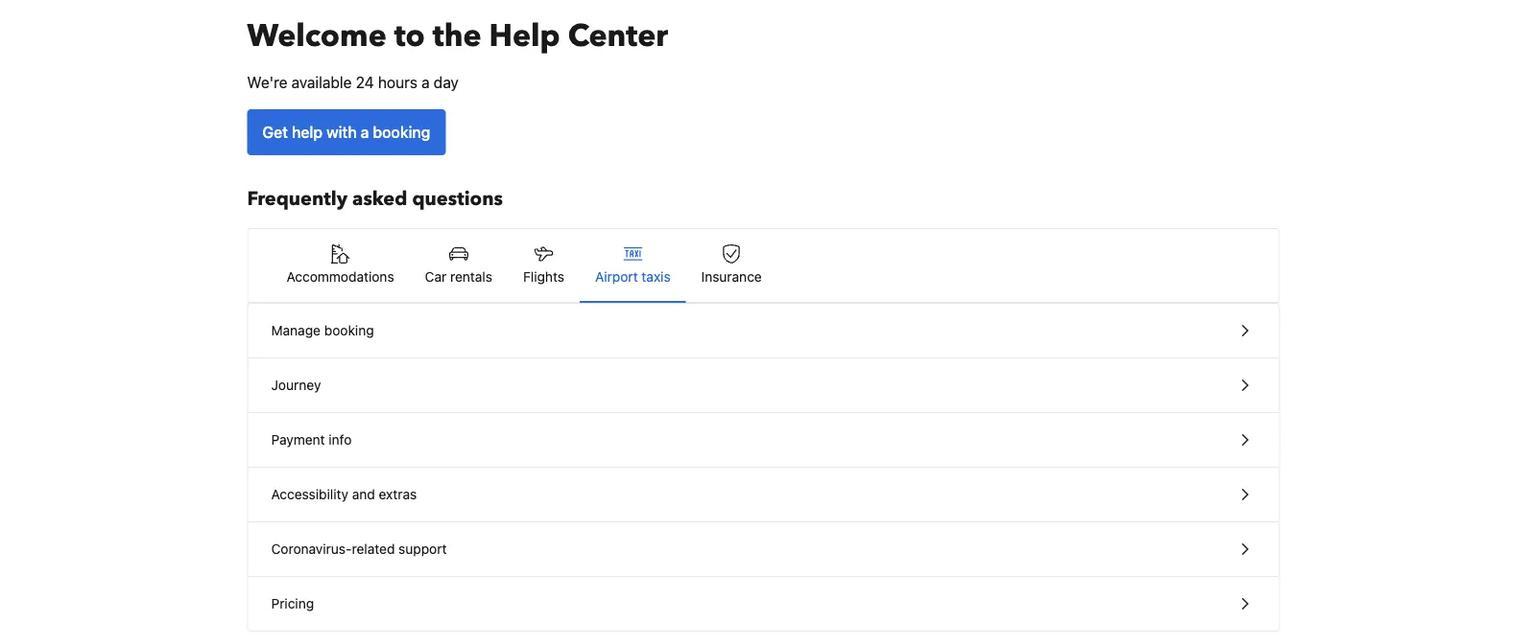 Task type: locate. For each thing, give the bounding box(es) containing it.
payment info button
[[248, 414, 1279, 468]]

booking down hours
[[373, 123, 430, 142]]

manage booking button
[[248, 304, 1279, 359]]

related
[[352, 542, 395, 558]]

1 vertical spatial a
[[361, 123, 369, 142]]

car rentals
[[425, 269, 492, 285]]

car rentals button
[[409, 229, 508, 302]]

we're available 24 hours a day
[[247, 73, 459, 92]]

hours
[[378, 73, 417, 92]]

taxis
[[642, 269, 671, 285]]

a inside button
[[361, 123, 369, 142]]

center
[[568, 15, 668, 57]]

booking
[[373, 123, 430, 142], [324, 323, 374, 339]]

get help with a booking button
[[247, 109, 446, 155]]

flights
[[523, 269, 564, 285]]

a left day
[[421, 73, 430, 92]]

frequently
[[247, 186, 348, 213]]

coronavirus-
[[271, 542, 352, 558]]

help
[[292, 123, 323, 142]]

and
[[352, 487, 375, 503]]

insurance button
[[686, 229, 777, 302]]

manage
[[271, 323, 321, 339]]

accommodations button
[[271, 229, 409, 302]]

available
[[292, 73, 352, 92]]

to
[[394, 15, 425, 57]]

0 horizontal spatial a
[[361, 123, 369, 142]]

extras
[[379, 487, 417, 503]]

1 horizontal spatial a
[[421, 73, 430, 92]]

24
[[356, 73, 374, 92]]

0 vertical spatial a
[[421, 73, 430, 92]]

a right with
[[361, 123, 369, 142]]

rentals
[[450, 269, 492, 285]]

a
[[421, 73, 430, 92], [361, 123, 369, 142]]

flights button
[[508, 229, 580, 302]]

booking right the manage
[[324, 323, 374, 339]]

manage booking
[[271, 323, 374, 339]]

airport taxis
[[595, 269, 671, 285]]

get
[[263, 123, 288, 142]]

tab list
[[248, 229, 1279, 304]]

accessibility
[[271, 487, 348, 503]]

coronavirus-related support
[[271, 542, 447, 558]]



Task type: vqa. For each thing, say whether or not it's contained in the screenshot.
Flights button
yes



Task type: describe. For each thing, give the bounding box(es) containing it.
frequently asked questions
[[247, 186, 503, 213]]

airport taxis button
[[580, 229, 686, 302]]

asked
[[352, 186, 407, 213]]

the
[[433, 15, 481, 57]]

pricing
[[271, 597, 314, 612]]

we're
[[247, 73, 287, 92]]

get help with a booking
[[263, 123, 430, 142]]

with
[[326, 123, 357, 142]]

pricing button
[[248, 578, 1279, 632]]

help
[[489, 15, 560, 57]]

welcome
[[247, 15, 387, 57]]

insurance
[[701, 269, 762, 285]]

support
[[398, 542, 447, 558]]

car
[[425, 269, 447, 285]]

day
[[434, 73, 459, 92]]

accessibility and extras
[[271, 487, 417, 503]]

info
[[329, 432, 352, 448]]

coronavirus-related support button
[[248, 523, 1279, 578]]

1 vertical spatial booking
[[324, 323, 374, 339]]

welcome to the help center
[[247, 15, 668, 57]]

tab list containing accommodations
[[248, 229, 1279, 304]]

questions
[[412, 186, 503, 213]]

journey
[[271, 378, 321, 394]]

payment
[[271, 432, 325, 448]]

payment info
[[271, 432, 352, 448]]

journey button
[[248, 359, 1279, 414]]

airport
[[595, 269, 638, 285]]

accessibility and extras button
[[248, 468, 1279, 523]]

accommodations
[[286, 269, 394, 285]]

0 vertical spatial booking
[[373, 123, 430, 142]]



